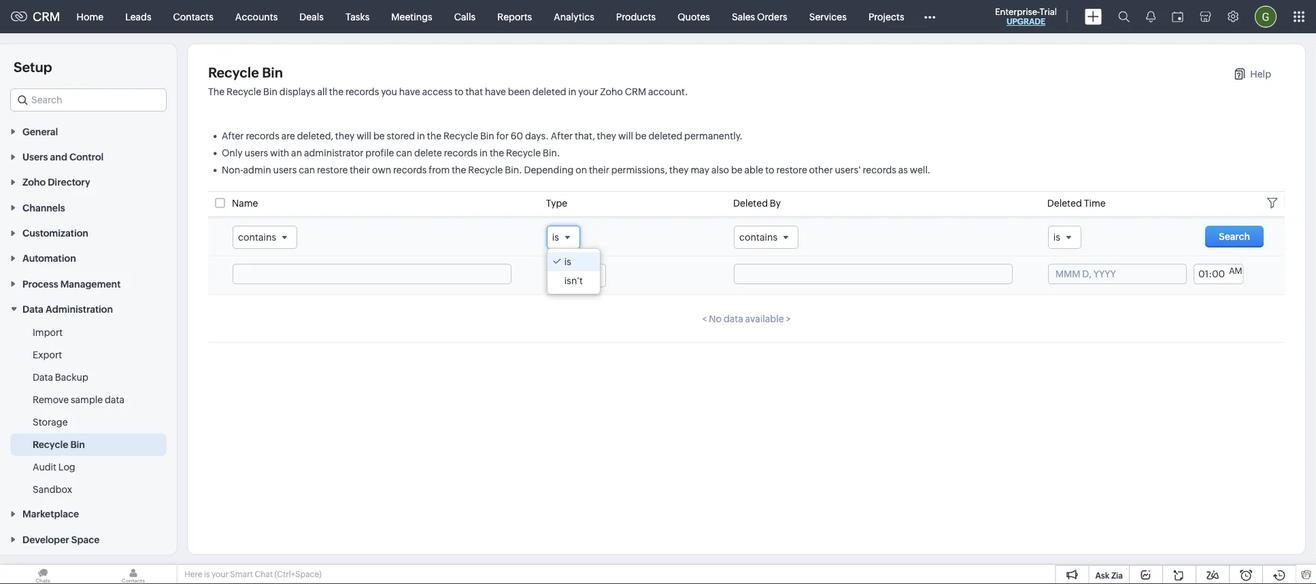 Task type: vqa. For each thing, say whether or not it's contained in the screenshot.
the bottom In
yes



Task type: describe. For each thing, give the bounding box(es) containing it.
analytics
[[554, 11, 595, 22]]

1 horizontal spatial be
[[635, 131, 647, 142]]

recycle bin
[[33, 439, 85, 450]]

developer space
[[22, 534, 100, 545]]

1 will from the left
[[357, 131, 372, 142]]

search element
[[1111, 0, 1138, 33]]

users and control
[[22, 152, 104, 162]]

create menu element
[[1077, 0, 1111, 33]]

2 horizontal spatial be
[[731, 165, 743, 176]]

backup
[[55, 372, 88, 383]]

customization
[[22, 228, 88, 239]]

help
[[1251, 69, 1272, 80]]

automation button
[[0, 245, 177, 271]]

zia
[[1112, 571, 1124, 580]]

0 horizontal spatial bin.
[[505, 165, 522, 176]]

management
[[60, 279, 121, 289]]

audit
[[33, 462, 56, 473]]

deleted inside after records are deleted, they will be stored in the recycle bin for 60 days. after that, they will be deleted permanently. only users with an administrator profile can delete records in the recycle bin. non-admin users can restore their own records from the recycle bin. depending on their permissions, they may also be able to restore other users' records as well.
[[649, 131, 683, 142]]

1 vertical spatial can
[[299, 165, 315, 176]]

calls link
[[443, 0, 487, 33]]

sandbox
[[33, 484, 72, 495]]

days.
[[525, 131, 549, 142]]

permissions,
[[612, 165, 668, 176]]

2 contains field from the left
[[734, 226, 799, 249]]

sandbox link
[[33, 483, 72, 497]]

as
[[899, 165, 908, 176]]

services link
[[799, 0, 858, 33]]

records down delete
[[393, 165, 427, 176]]

recycle inside data administration region
[[33, 439, 68, 450]]

depending
[[524, 165, 574, 176]]

1 have from the left
[[399, 86, 420, 97]]

users'
[[835, 165, 861, 176]]

1 is field from the left
[[547, 226, 580, 249]]

0 horizontal spatial they
[[335, 131, 355, 142]]

marketplace
[[22, 509, 79, 520]]

records up from
[[444, 148, 478, 159]]

directory
[[48, 177, 90, 188]]

0 horizontal spatial your
[[212, 570, 229, 579]]

deleted by
[[734, 198, 781, 209]]

meetings link
[[381, 0, 443, 33]]

bin left displays
[[263, 86, 278, 97]]

own
[[372, 165, 391, 176]]

smart
[[230, 570, 253, 579]]

all
[[317, 86, 327, 97]]

tasks link
[[335, 0, 381, 33]]

automation
[[22, 253, 76, 264]]

orders
[[757, 11, 788, 22]]

by
[[770, 198, 781, 209]]

0 horizontal spatial users
[[245, 148, 268, 159]]

am
[[1230, 266, 1243, 276]]

1 restore from the left
[[317, 165, 348, 176]]

the down the for
[[490, 148, 504, 159]]

>
[[786, 314, 791, 325]]

your inside recycle bin the recycle bin displays all the records you have access to that have been deleted in your zoho crm account.
[[579, 86, 598, 97]]

you
[[381, 86, 397, 97]]

2 contains from the left
[[740, 232, 778, 243]]

to inside after records are deleted, they will be stored in the recycle bin for 60 days. after that, they will be deleted permanently. only users with an administrator profile can delete records in the recycle bin. non-admin users can restore their own records from the recycle bin. depending on their permissions, they may also be able to restore other users' records as well.
[[766, 165, 775, 176]]

recycle down the "60" on the left top of the page
[[506, 148, 541, 159]]

profile element
[[1247, 0, 1285, 33]]

accounts link
[[224, 0, 289, 33]]

access
[[422, 86, 453, 97]]

1 horizontal spatial in
[[480, 148, 488, 159]]

profile image
[[1256, 6, 1277, 28]]

trial
[[1040, 6, 1058, 17]]

space
[[71, 534, 100, 545]]

an
[[291, 148, 302, 159]]

records up the 'with' at top
[[246, 131, 280, 142]]

home link
[[66, 0, 114, 33]]

(ctrl+space)
[[275, 570, 322, 579]]

import link
[[33, 326, 63, 339]]

remove
[[33, 394, 69, 405]]

with
[[270, 148, 289, 159]]

bin up displays
[[262, 65, 283, 80]]

administrator
[[304, 148, 364, 159]]

< no data available >
[[703, 314, 791, 325]]

1 horizontal spatial bin.
[[543, 148, 560, 159]]

general
[[22, 126, 58, 137]]

calendar image
[[1173, 11, 1184, 22]]

process
[[22, 279, 58, 289]]

signals image
[[1147, 11, 1156, 22]]

deleted for deleted by
[[734, 198, 768, 209]]

here is your smart chat (ctrl+space)
[[184, 570, 322, 579]]

leads link
[[114, 0, 162, 33]]

0 horizontal spatial be
[[374, 131, 385, 142]]

deleted time
[[1048, 198, 1106, 209]]

ask
[[1096, 571, 1110, 580]]

profile
[[366, 148, 394, 159]]

available
[[746, 314, 784, 325]]

Other Modules field
[[916, 6, 945, 28]]

deals link
[[289, 0, 335, 33]]

developer space button
[[0, 527, 177, 552]]

the right from
[[452, 165, 466, 176]]

1 after from the left
[[222, 131, 244, 142]]

2 their from the left
[[589, 165, 610, 176]]

admin
[[243, 165, 271, 176]]

from
[[429, 165, 450, 176]]

data backup link
[[33, 371, 88, 384]]

2 horizontal spatial they
[[670, 165, 689, 176]]

bin inside after records are deleted, they will be stored in the recycle bin for 60 days. after that, they will be deleted permanently. only users with an administrator profile can delete records in the recycle bin. non-admin users can restore their own records from the recycle bin. depending on their permissions, they may also be able to restore other users' records as well.
[[480, 131, 495, 142]]

been
[[508, 86, 531, 97]]

sales orders link
[[721, 0, 799, 33]]

Search text field
[[11, 89, 166, 111]]

chat
[[255, 570, 273, 579]]

is right here
[[204, 570, 210, 579]]

enterprise-trial upgrade
[[996, 6, 1058, 26]]

upgrade
[[1007, 17, 1046, 26]]

data for sample
[[105, 394, 124, 405]]

name
[[232, 198, 258, 209]]

1 horizontal spatial users
[[273, 165, 297, 176]]

displays
[[280, 86, 315, 97]]

deleted for deleted time
[[1048, 198, 1083, 209]]

data backup
[[33, 372, 88, 383]]

for
[[497, 131, 509, 142]]

create menu image
[[1085, 9, 1102, 25]]

channels button
[[0, 195, 177, 220]]



Task type: locate. For each thing, give the bounding box(es) containing it.
data right sample
[[105, 394, 124, 405]]

<
[[703, 314, 707, 325]]

deleted right been
[[533, 86, 567, 97]]

1 vertical spatial deleted
[[649, 131, 683, 142]]

the inside recycle bin the recycle bin displays all the records you have access to that have been deleted in your zoho crm account.
[[329, 86, 344, 97]]

users
[[22, 152, 48, 162]]

data
[[724, 314, 744, 325], [105, 394, 124, 405]]

will up permissions,
[[619, 131, 634, 142]]

0 vertical spatial deleted
[[533, 86, 567, 97]]

data administration
[[22, 304, 113, 315]]

zoho directory
[[22, 177, 90, 188]]

2 have from the left
[[485, 86, 506, 97]]

0 horizontal spatial contains
[[238, 232, 276, 243]]

0 horizontal spatial restore
[[317, 165, 348, 176]]

1 vertical spatial data
[[105, 394, 124, 405]]

bin up log
[[70, 439, 85, 450]]

contains field down name on the left
[[233, 226, 297, 249]]

products link
[[605, 0, 667, 33]]

0 horizontal spatial deleted
[[734, 198, 768, 209]]

be up profile
[[374, 131, 385, 142]]

data down export
[[33, 372, 53, 383]]

1 deleted from the left
[[734, 198, 768, 209]]

projects link
[[858, 0, 916, 33]]

will up profile
[[357, 131, 372, 142]]

deleted
[[533, 86, 567, 97], [649, 131, 683, 142]]

None text field
[[1196, 266, 1230, 281]]

recycle up from
[[444, 131, 478, 142]]

ask zia
[[1096, 571, 1124, 580]]

0 vertical spatial data
[[724, 314, 744, 325]]

data administration button
[[0, 296, 177, 322]]

1 horizontal spatial zoho
[[600, 86, 623, 97]]

the
[[329, 86, 344, 97], [427, 131, 442, 142], [490, 148, 504, 159], [452, 165, 466, 176]]

export link
[[33, 348, 62, 362]]

in up delete
[[417, 131, 425, 142]]

general button
[[0, 118, 177, 144]]

1 horizontal spatial they
[[597, 131, 617, 142]]

data inside dropdown button
[[22, 304, 43, 315]]

can down stored
[[396, 148, 413, 159]]

1 horizontal spatial after
[[551, 131, 573, 142]]

0 horizontal spatial crm
[[33, 10, 60, 24]]

1 horizontal spatial can
[[396, 148, 413, 159]]

1 horizontal spatial is field
[[1049, 226, 1082, 249]]

deleted up permissions,
[[649, 131, 683, 142]]

is down deleted time
[[1054, 232, 1061, 243]]

their left own
[[350, 165, 370, 176]]

are
[[281, 131, 295, 142]]

search image
[[1119, 11, 1130, 22]]

0 horizontal spatial in
[[417, 131, 425, 142]]

1 horizontal spatial deleted
[[649, 131, 683, 142]]

contains field
[[233, 226, 297, 249], [734, 226, 799, 249]]

2 vertical spatial in
[[480, 148, 488, 159]]

is field up isn't
[[547, 226, 580, 249]]

0 horizontal spatial zoho
[[22, 177, 46, 188]]

0 horizontal spatial can
[[299, 165, 315, 176]]

zoho left "account."
[[600, 86, 623, 97]]

None button
[[1206, 226, 1264, 248]]

the
[[208, 86, 225, 97]]

recycle up the
[[208, 65, 259, 80]]

none field search
[[10, 88, 167, 112]]

crm left "account."
[[625, 86, 647, 97]]

in inside recycle bin the recycle bin displays all the records you have access to that have been deleted in your zoho crm account.
[[569, 86, 577, 97]]

here
[[184, 570, 202, 579]]

0 vertical spatial your
[[579, 86, 598, 97]]

2 horizontal spatial in
[[569, 86, 577, 97]]

0 horizontal spatial after
[[222, 131, 244, 142]]

accounts
[[235, 11, 278, 22]]

their right on
[[589, 165, 610, 176]]

contains down deleted by
[[740, 232, 778, 243]]

0 vertical spatial data
[[22, 304, 43, 315]]

products
[[616, 11, 656, 22]]

that,
[[575, 131, 595, 142]]

zoho
[[600, 86, 623, 97], [22, 177, 46, 188]]

and
[[50, 152, 67, 162]]

developer
[[22, 534, 69, 545]]

restore left 'other'
[[777, 165, 808, 176]]

control
[[69, 152, 104, 162]]

1 horizontal spatial to
[[766, 165, 775, 176]]

to right able
[[766, 165, 775, 176]]

after left that,
[[551, 131, 573, 142]]

process management
[[22, 279, 121, 289]]

audit log
[[33, 462, 75, 473]]

enterprise-
[[996, 6, 1040, 17]]

projects
[[869, 11, 905, 22]]

contains
[[238, 232, 276, 243], [740, 232, 778, 243]]

the up delete
[[427, 131, 442, 142]]

data for data backup
[[33, 372, 53, 383]]

recycle bin the recycle bin displays all the records you have access to that have been deleted in your zoho crm account.
[[208, 65, 688, 97]]

their
[[350, 165, 370, 176], [589, 165, 610, 176]]

export
[[33, 350, 62, 360]]

crm link
[[11, 10, 60, 24]]

1 horizontal spatial their
[[589, 165, 610, 176]]

your up that,
[[579, 86, 598, 97]]

can down "an"
[[299, 165, 315, 176]]

they left may
[[670, 165, 689, 176]]

1 horizontal spatial restore
[[777, 165, 808, 176]]

tree
[[548, 249, 600, 294]]

1 vertical spatial data
[[33, 372, 53, 383]]

2 restore from the left
[[777, 165, 808, 176]]

users up admin on the top
[[245, 148, 268, 159]]

1 contains from the left
[[238, 232, 276, 243]]

customization button
[[0, 220, 177, 245]]

isn't
[[565, 276, 583, 287]]

2 will from the left
[[619, 131, 634, 142]]

quotes link
[[667, 0, 721, 33]]

0 horizontal spatial is field
[[547, 226, 580, 249]]

1 horizontal spatial data
[[724, 314, 744, 325]]

1 horizontal spatial have
[[485, 86, 506, 97]]

be up permissions,
[[635, 131, 647, 142]]

calls
[[454, 11, 476, 22]]

data right no
[[724, 314, 744, 325]]

None text field
[[233, 264, 512, 285], [734, 264, 1013, 285], [233, 264, 512, 285], [734, 264, 1013, 285]]

be right also
[[731, 165, 743, 176]]

setup
[[14, 59, 52, 75]]

1 vertical spatial in
[[417, 131, 425, 142]]

crm left home
[[33, 10, 60, 24]]

zoho inside recycle bin the recycle bin displays all the records you have access to that have been deleted in your zoho crm account.
[[600, 86, 623, 97]]

recycle
[[208, 65, 259, 80], [227, 86, 261, 97], [444, 131, 478, 142], [506, 148, 541, 159], [468, 165, 503, 176], [33, 439, 68, 450]]

reports link
[[487, 0, 543, 33]]

that
[[466, 86, 483, 97]]

0 horizontal spatial their
[[350, 165, 370, 176]]

0 vertical spatial can
[[396, 148, 413, 159]]

services
[[810, 11, 847, 22]]

1 horizontal spatial deleted
[[1048, 198, 1083, 209]]

stored
[[387, 131, 415, 142]]

they
[[335, 131, 355, 142], [597, 131, 617, 142], [670, 165, 689, 176]]

account.
[[649, 86, 688, 97]]

1 horizontal spatial will
[[619, 131, 634, 142]]

data
[[22, 304, 43, 315], [33, 372, 53, 383]]

log
[[58, 462, 75, 473]]

is down depending
[[552, 232, 559, 243]]

bin. down the "60" on the left top of the page
[[505, 165, 522, 176]]

tree containing is
[[548, 249, 600, 294]]

users down the 'with' at top
[[273, 165, 297, 176]]

1 vertical spatial your
[[212, 570, 229, 579]]

0 horizontal spatial will
[[357, 131, 372, 142]]

have right "you"
[[399, 86, 420, 97]]

zoho down users
[[22, 177, 46, 188]]

0 vertical spatial zoho
[[600, 86, 623, 97]]

is inside tree
[[565, 257, 572, 268]]

1 vertical spatial crm
[[625, 86, 647, 97]]

2 deleted from the left
[[1048, 198, 1083, 209]]

able
[[745, 165, 764, 176]]

data for data administration
[[22, 304, 43, 315]]

delete
[[414, 148, 442, 159]]

marketplace button
[[0, 501, 177, 527]]

contacts image
[[91, 565, 176, 585]]

0 horizontal spatial deleted
[[533, 86, 567, 97]]

is
[[552, 232, 559, 243], [1054, 232, 1061, 243], [565, 257, 572, 268], [204, 570, 210, 579]]

1 horizontal spatial crm
[[625, 86, 647, 97]]

records inside recycle bin the recycle bin displays all the records you have access to that have been deleted in your zoho crm account.
[[346, 86, 379, 97]]

records left as
[[863, 165, 897, 176]]

1 horizontal spatial contains field
[[734, 226, 799, 249]]

0 vertical spatial users
[[245, 148, 268, 159]]

None field
[[10, 88, 167, 112], [547, 264, 606, 287], [547, 264, 606, 287]]

2 after from the left
[[551, 131, 573, 142]]

bin
[[262, 65, 283, 80], [263, 86, 278, 97], [480, 131, 495, 142], [70, 439, 85, 450]]

sales
[[732, 11, 756, 22]]

other
[[810, 165, 833, 176]]

0 vertical spatial to
[[455, 86, 464, 97]]

remove sample data
[[33, 394, 124, 405]]

no
[[709, 314, 722, 325]]

zoho inside dropdown button
[[22, 177, 46, 188]]

records left "you"
[[346, 86, 379, 97]]

1 horizontal spatial your
[[579, 86, 598, 97]]

deals
[[300, 11, 324, 22]]

bin left the for
[[480, 131, 495, 142]]

1 vertical spatial zoho
[[22, 177, 46, 188]]

1 vertical spatial users
[[273, 165, 297, 176]]

recycle bin link
[[33, 438, 85, 452]]

users
[[245, 148, 268, 159], [273, 165, 297, 176]]

administration
[[46, 304, 113, 315]]

sample
[[71, 394, 103, 405]]

0 vertical spatial in
[[569, 86, 577, 97]]

storage link
[[33, 416, 68, 429]]

0 horizontal spatial contains field
[[233, 226, 297, 249]]

crm inside recycle bin the recycle bin displays all the records you have access to that have been deleted in your zoho crm account.
[[625, 86, 647, 97]]

your left 'smart'
[[212, 570, 229, 579]]

2 is field from the left
[[1049, 226, 1082, 249]]

quotes
[[678, 11, 710, 22]]

60
[[511, 131, 523, 142]]

audit log link
[[33, 460, 75, 474]]

0 horizontal spatial to
[[455, 86, 464, 97]]

signals element
[[1138, 0, 1164, 33]]

only
[[222, 148, 243, 159]]

the right "all"
[[329, 86, 344, 97]]

bin.
[[543, 148, 560, 159], [505, 165, 522, 176]]

restore down the administrator
[[317, 165, 348, 176]]

deleted left by
[[734, 198, 768, 209]]

contains down name on the left
[[238, 232, 276, 243]]

to inside recycle bin the recycle bin displays all the records you have access to that have been deleted in your zoho crm account.
[[455, 86, 464, 97]]

after up "only" at the left of page
[[222, 131, 244, 142]]

on
[[576, 165, 587, 176]]

in up that,
[[569, 86, 577, 97]]

have right that
[[485, 86, 506, 97]]

zoho directory button
[[0, 169, 177, 195]]

non-
[[222, 165, 243, 176]]

deleted inside recycle bin the recycle bin displays all the records you have access to that have been deleted in your zoho crm account.
[[533, 86, 567, 97]]

time
[[1084, 198, 1106, 209]]

reports
[[498, 11, 532, 22]]

contains field down by
[[734, 226, 799, 249]]

0 vertical spatial bin.
[[543, 148, 560, 159]]

restore
[[317, 165, 348, 176], [777, 165, 808, 176]]

they right that,
[[597, 131, 617, 142]]

permanently.
[[685, 131, 743, 142]]

analytics link
[[543, 0, 605, 33]]

data inside region
[[105, 394, 124, 405]]

is field down deleted time
[[1049, 226, 1082, 249]]

1 horizontal spatial contains
[[740, 232, 778, 243]]

0 horizontal spatial have
[[399, 86, 420, 97]]

recycle down storage "link"
[[33, 439, 68, 450]]

1 vertical spatial to
[[766, 165, 775, 176]]

data inside region
[[33, 372, 53, 383]]

recycle down the for
[[468, 165, 503, 176]]

channels
[[22, 202, 65, 213]]

0 horizontal spatial data
[[105, 394, 124, 405]]

in right delete
[[480, 148, 488, 159]]

data for no
[[724, 314, 744, 325]]

may
[[691, 165, 710, 176]]

deleted left time
[[1048, 198, 1083, 209]]

recycle right the
[[227, 86, 261, 97]]

bin inside data administration region
[[70, 439, 85, 450]]

chats image
[[0, 565, 86, 585]]

is field
[[547, 226, 580, 249], [1049, 226, 1082, 249]]

after
[[222, 131, 244, 142], [551, 131, 573, 142]]

1 their from the left
[[350, 165, 370, 176]]

MMM D, YYYY text field
[[1049, 264, 1187, 285]]

data down process
[[22, 304, 43, 315]]

data administration region
[[0, 322, 177, 501]]

1 vertical spatial bin.
[[505, 165, 522, 176]]

to left that
[[455, 86, 464, 97]]

they up the administrator
[[335, 131, 355, 142]]

bin. up depending
[[543, 148, 560, 159]]

0 vertical spatial crm
[[33, 10, 60, 24]]

is up isn't
[[565, 257, 572, 268]]

1 contains field from the left
[[233, 226, 297, 249]]

import
[[33, 327, 63, 338]]



